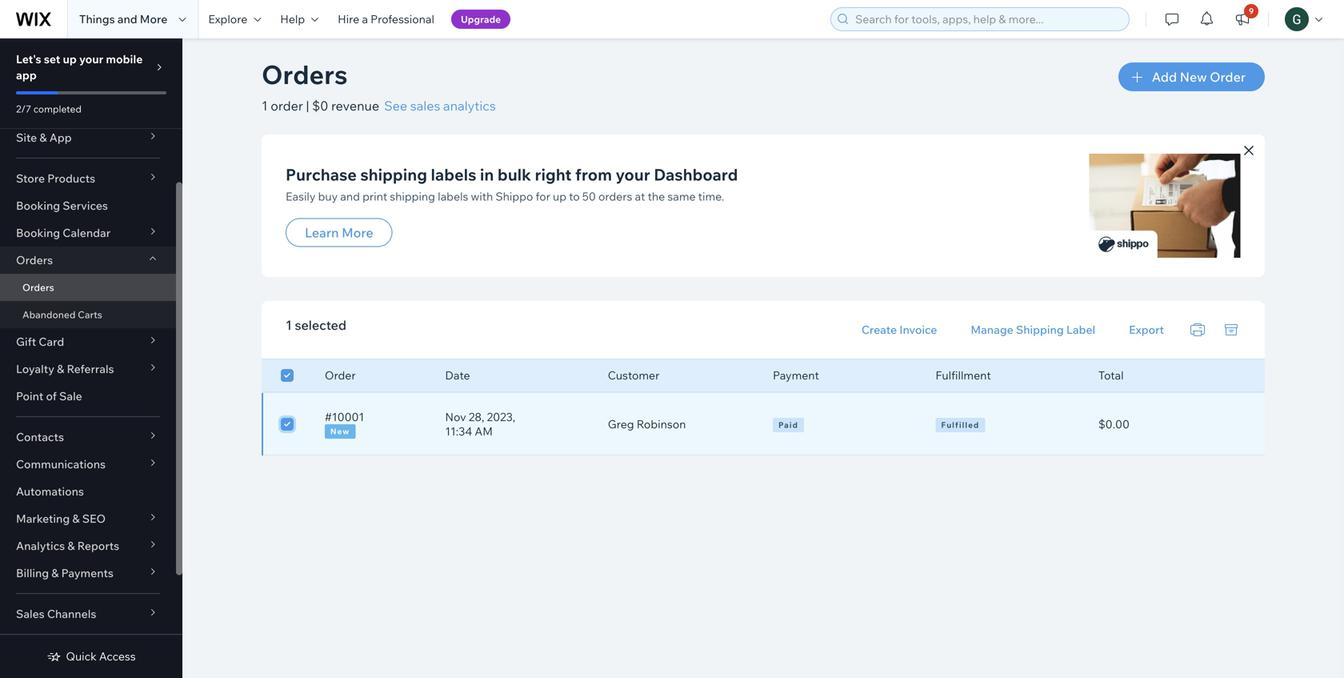Task type: locate. For each thing, give the bounding box(es) containing it.
sidebar element
[[0, 38, 183, 678]]

labels up rates.
[[1154, 243, 1183, 257]]

Search for tools, apps, help & more... field
[[851, 8, 1125, 30]]

order up #10001
[[325, 368, 356, 382]]

shippo inside purchase shipping labels right from your wix dashboard with shippo
[[1119, 219, 1156, 232]]

& left reports
[[68, 539, 75, 553]]

loyalty & referrals
[[16, 362, 114, 376]]

gift card
[[16, 335, 64, 349]]

1 horizontal spatial right
[[1144, 205, 1168, 218]]

for left one
[[1185, 243, 1199, 257]]

1 vertical spatial new
[[331, 426, 350, 436]]

& inside "popup button"
[[57, 362, 64, 376]]

2 vertical spatial orders
[[22, 281, 54, 293]]

gift
[[16, 335, 36, 349]]

at left the
[[635, 189, 646, 203]]

0 horizontal spatial buy
[[318, 189, 338, 203]]

billing
[[16, 566, 49, 580]]

& inside popup button
[[40, 130, 47, 145]]

orders down time
[[1042, 257, 1075, 270]]

from up new
[[1171, 205, 1195, 218]]

0 vertical spatial purchase
[[286, 164, 357, 184]]

automations link
[[0, 478, 176, 505]]

buy
[[318, 189, 338, 203], [1087, 243, 1106, 257]]

nov
[[445, 410, 466, 424]]

0 horizontal spatial at
[[635, 189, 646, 203]]

at inside save time and buy shipping labels for one or more orders at discounted rates.
[[1077, 257, 1087, 270]]

and right 'things'
[[117, 12, 137, 26]]

1 horizontal spatial purchase
[[1014, 205, 1062, 218]]

communications button
[[0, 451, 176, 478]]

purchase inside purchase shipping labels right from your wix dashboard with shippo
[[1014, 205, 1062, 218]]

1 horizontal spatial your
[[616, 164, 651, 184]]

app
[[16, 68, 37, 82]]

from up the 50
[[576, 164, 612, 184]]

store products
[[16, 171, 95, 185]]

dashboard up time
[[1036, 219, 1092, 232]]

with inside purchase  shipping labels in bulk right from your dashboard easily buy and print shipping labels with shippo for up to 50 orders at the same time.
[[471, 189, 493, 203]]

1 left selected
[[286, 317, 292, 333]]

orders for orders 'popup button'
[[16, 253, 53, 267]]

add new order button
[[1119, 62, 1266, 91]]

orders button
[[0, 247, 176, 274]]

analytics & reports button
[[0, 532, 176, 560]]

hire a professional link
[[328, 0, 444, 38]]

1 vertical spatial up
[[553, 189, 567, 203]]

from
[[576, 164, 612, 184], [1171, 205, 1195, 218]]

& left seo
[[72, 512, 80, 526]]

& inside dropdown button
[[72, 512, 80, 526]]

1 horizontal spatial dashboard
[[1036, 219, 1092, 232]]

booking for booking services
[[16, 199, 60, 213]]

new for add
[[1181, 69, 1208, 85]]

for inside save time and buy shipping labels for one or more orders at discounted rates.
[[1185, 243, 1199, 257]]

labels inside purchase shipping labels right from your wix dashboard with shippo
[[1111, 205, 1141, 218]]

1 horizontal spatial 1
[[286, 317, 292, 333]]

orders up the "|"
[[262, 58, 348, 90]]

booking for booking calendar
[[16, 226, 60, 240]]

analytics
[[16, 539, 65, 553]]

new down #10001
[[331, 426, 350, 436]]

orders inside "orders 1 order | $0 revenue see sales analytics"
[[262, 58, 348, 90]]

things and more
[[79, 12, 168, 26]]

0 horizontal spatial new
[[331, 426, 350, 436]]

shippo down bulk
[[496, 189, 533, 203]]

with down in
[[471, 189, 493, 203]]

buy up the "discounted"
[[1087, 243, 1106, 257]]

sales
[[16, 607, 45, 621]]

manage shipping label button
[[957, 318, 1111, 342]]

loyalty
[[16, 362, 54, 376]]

0 horizontal spatial shippo
[[496, 189, 533, 203]]

0 horizontal spatial purchase
[[286, 164, 357, 184]]

for left to in the left of the page
[[536, 189, 551, 203]]

1 vertical spatial orders
[[16, 253, 53, 267]]

set
[[44, 52, 60, 66]]

or
[[1223, 243, 1234, 257]]

0 vertical spatial at
[[635, 189, 646, 203]]

2/7
[[16, 103, 31, 115]]

dashboard inside purchase shipping labels right from your wix dashboard with shippo
[[1036, 219, 1092, 232]]

new inside 'button'
[[1181, 69, 1208, 85]]

1 vertical spatial and
[[340, 189, 360, 203]]

quick access
[[66, 649, 136, 663]]

& right billing
[[51, 566, 59, 580]]

labels up save time and buy shipping labels for one or more orders at discounted rates.
[[1111, 205, 1141, 218]]

& right loyalty
[[57, 362, 64, 376]]

labels right print
[[438, 189, 469, 203]]

0 vertical spatial orders
[[599, 189, 633, 203]]

referrals
[[67, 362, 114, 376]]

0 vertical spatial buy
[[318, 189, 338, 203]]

your left mobile
[[79, 52, 103, 66]]

at left the "discounted"
[[1077, 257, 1087, 270]]

& inside dropdown button
[[51, 566, 59, 580]]

0 horizontal spatial more
[[140, 12, 168, 26]]

at
[[635, 189, 646, 203], [1077, 257, 1087, 270]]

1 horizontal spatial from
[[1171, 205, 1195, 218]]

create invoice button
[[848, 318, 952, 342]]

1 vertical spatial 1
[[286, 317, 292, 333]]

28,
[[469, 410, 485, 424]]

0 horizontal spatial up
[[63, 52, 77, 66]]

1 vertical spatial with
[[1095, 219, 1117, 232]]

with
[[471, 189, 493, 203], [1095, 219, 1117, 232]]

time
[[1041, 243, 1063, 257]]

greg robinson
[[608, 417, 686, 431]]

rates.
[[1148, 257, 1175, 270]]

for inside purchase  shipping labels in bulk right from your dashboard easily buy and print shipping labels with shippo for up to 50 orders at the same time.
[[536, 189, 551, 203]]

0 vertical spatial dashboard
[[654, 164, 738, 184]]

1 vertical spatial booking
[[16, 226, 60, 240]]

1 horizontal spatial orders
[[1042, 257, 1075, 270]]

0 vertical spatial from
[[576, 164, 612, 184]]

0 horizontal spatial with
[[471, 189, 493, 203]]

dashboard
[[654, 164, 738, 184], [1036, 219, 1092, 232]]

1 horizontal spatial up
[[553, 189, 567, 203]]

buy inside save time and buy shipping labels for one or more orders at discounted rates.
[[1087, 243, 1106, 257]]

1 vertical spatial order
[[325, 368, 356, 382]]

1 horizontal spatial order
[[1211, 69, 1246, 85]]

labels inside save time and buy shipping labels for one or more orders at discounted rates.
[[1154, 243, 1183, 257]]

mobile
[[106, 52, 143, 66]]

0 horizontal spatial from
[[576, 164, 612, 184]]

am
[[475, 424, 493, 438]]

0 horizontal spatial right
[[535, 164, 572, 184]]

shipping up the "discounted"
[[1108, 243, 1151, 257]]

booking calendar button
[[0, 219, 176, 247]]

labels left in
[[431, 164, 477, 184]]

2023,
[[487, 410, 516, 424]]

1 horizontal spatial new
[[1181, 69, 1208, 85]]

2 horizontal spatial and
[[1066, 243, 1085, 257]]

& for marketing
[[72, 512, 80, 526]]

buy right easily
[[318, 189, 338, 203]]

selected
[[295, 317, 347, 333]]

booking down booking services
[[16, 226, 60, 240]]

shipping inside save time and buy shipping labels for one or more orders at discounted rates.
[[1108, 243, 1151, 257]]

0 horizontal spatial 1
[[262, 98, 268, 114]]

2 vertical spatial your
[[1198, 205, 1221, 218]]

1 selected
[[286, 317, 347, 333]]

help
[[280, 12, 305, 26]]

1 left order
[[262, 98, 268, 114]]

2 horizontal spatial your
[[1198, 205, 1221, 218]]

with inside purchase shipping labels right from your wix dashboard with shippo
[[1095, 219, 1117, 232]]

0 vertical spatial and
[[117, 12, 137, 26]]

0 vertical spatial new
[[1181, 69, 1208, 85]]

point of sale link
[[0, 383, 176, 410]]

1 horizontal spatial buy
[[1087, 243, 1106, 257]]

0 horizontal spatial dashboard
[[654, 164, 738, 184]]

orders down booking calendar on the left top
[[16, 253, 53, 267]]

services
[[63, 199, 108, 213]]

more right learn
[[342, 224, 374, 240]]

label
[[1067, 323, 1096, 337]]

greg robinson link
[[608, 417, 754, 432]]

1 vertical spatial for
[[1185, 243, 1199, 257]]

new inside #10001 new
[[331, 426, 350, 436]]

0 horizontal spatial your
[[79, 52, 103, 66]]

buy inside purchase  shipping labels in bulk right from your dashboard easily buy and print shipping labels with shippo for up to 50 orders at the same time.
[[318, 189, 338, 203]]

1 vertical spatial shippo
[[1119, 219, 1156, 232]]

0 vertical spatial shippo
[[496, 189, 533, 203]]

0 vertical spatial booking
[[16, 199, 60, 213]]

quick access button
[[47, 649, 136, 664]]

0 horizontal spatial order
[[325, 368, 356, 382]]

orders inside 'popup button'
[[16, 253, 53, 267]]

order down 9 button
[[1211, 69, 1246, 85]]

orders right the 50
[[599, 189, 633, 203]]

purchase  shipping labels in bulk right from your dashboard easily buy and print shipping labels with shippo for up to 50 orders at the same time.
[[286, 164, 738, 203]]

your up the
[[616, 164, 651, 184]]

& inside popup button
[[68, 539, 75, 553]]

your
[[79, 52, 103, 66], [616, 164, 651, 184], [1198, 205, 1221, 218]]

new right add
[[1181, 69, 1208, 85]]

1 vertical spatial dashboard
[[1036, 219, 1092, 232]]

shipping
[[361, 164, 427, 184], [390, 189, 435, 203], [1064, 205, 1109, 218], [1108, 243, 1151, 257]]

0 vertical spatial 1
[[262, 98, 268, 114]]

new
[[1163, 223, 1180, 231]]

purchase up easily
[[286, 164, 357, 184]]

booking inside popup button
[[16, 226, 60, 240]]

1 vertical spatial at
[[1077, 257, 1087, 270]]

1 vertical spatial right
[[1144, 205, 1168, 218]]

one
[[1202, 243, 1221, 257]]

and inside purchase  shipping labels in bulk right from your dashboard easily buy and print shipping labels with shippo for up to 50 orders at the same time.
[[340, 189, 360, 203]]

a
[[362, 12, 368, 26]]

1 vertical spatial orders
[[1042, 257, 1075, 270]]

orders up abandoned on the left top of page
[[22, 281, 54, 293]]

0 horizontal spatial for
[[536, 189, 551, 203]]

1 horizontal spatial at
[[1077, 257, 1087, 270]]

0 horizontal spatial orders
[[599, 189, 633, 203]]

1 horizontal spatial for
[[1185, 243, 1199, 257]]

0 vertical spatial order
[[1211, 69, 1246, 85]]

1 horizontal spatial shippo
[[1119, 219, 1156, 232]]

up right set
[[63, 52, 77, 66]]

billing & payments button
[[0, 560, 176, 587]]

& right site
[[40, 130, 47, 145]]

and inside save time and buy shipping labels for one or more orders at discounted rates.
[[1066, 243, 1085, 257]]

your inside purchase shipping labels right from your wix dashboard with shippo
[[1198, 205, 1221, 218]]

1 vertical spatial your
[[616, 164, 651, 184]]

see
[[384, 98, 408, 114]]

$0
[[312, 98, 329, 114]]

site & app
[[16, 130, 72, 145]]

1 booking from the top
[[16, 199, 60, 213]]

orders inside purchase  shipping labels in bulk right from your dashboard easily buy and print shipping labels with shippo for up to 50 orders at the same time.
[[599, 189, 633, 203]]

up inside let's set up your mobile app
[[63, 52, 77, 66]]

with up save time and buy shipping labels for one or more orders at discounted rates.
[[1095, 219, 1117, 232]]

more up mobile
[[140, 12, 168, 26]]

shipping right print
[[390, 189, 435, 203]]

1 horizontal spatial more
[[342, 224, 374, 240]]

marketing & seo
[[16, 512, 106, 526]]

site
[[16, 130, 37, 145]]

1 vertical spatial more
[[342, 224, 374, 240]]

1 vertical spatial purchase
[[1014, 205, 1062, 218]]

at inside purchase  shipping labels in bulk right from your dashboard easily buy and print shipping labels with shippo for up to 50 orders at the same time.
[[635, 189, 646, 203]]

& for billing
[[51, 566, 59, 580]]

add new order
[[1153, 69, 1246, 85]]

None checkbox
[[281, 366, 294, 385], [281, 415, 294, 434], [281, 366, 294, 385], [281, 415, 294, 434]]

shipping inside purchase shipping labels right from your wix dashboard with shippo
[[1064, 205, 1109, 218]]

0 vertical spatial with
[[471, 189, 493, 203]]

sale
[[59, 389, 82, 403]]

save time and buy shipping labels for one or more orders at discounted rates.
[[1014, 243, 1234, 270]]

1 vertical spatial from
[[1171, 205, 1195, 218]]

purchase up wix
[[1014, 205, 1062, 218]]

1
[[262, 98, 268, 114], [286, 317, 292, 333]]

and left print
[[340, 189, 360, 203]]

revenue
[[331, 98, 380, 114]]

2 booking from the top
[[16, 226, 60, 240]]

2 vertical spatial and
[[1066, 243, 1085, 257]]

products
[[47, 171, 95, 185]]

0 vertical spatial up
[[63, 52, 77, 66]]

right up to in the left of the page
[[535, 164, 572, 184]]

bulk
[[498, 164, 532, 184]]

0 vertical spatial your
[[79, 52, 103, 66]]

1 horizontal spatial and
[[340, 189, 360, 203]]

create
[[862, 323, 897, 337]]

1 vertical spatial buy
[[1087, 243, 1106, 257]]

dashboard up same in the top of the page
[[654, 164, 738, 184]]

invoice
[[900, 323, 938, 337]]

and right time
[[1066, 243, 1085, 257]]

analytics & reports
[[16, 539, 119, 553]]

shippo up save time and buy shipping labels for one or more orders at discounted rates.
[[1119, 219, 1156, 232]]

booking down the store on the top of the page
[[16, 199, 60, 213]]

1 horizontal spatial with
[[1095, 219, 1117, 232]]

your up one
[[1198, 205, 1221, 218]]

date
[[445, 368, 470, 382]]

0 vertical spatial right
[[535, 164, 572, 184]]

purchase inside purchase  shipping labels in bulk right from your dashboard easily buy and print shipping labels with shippo for up to 50 orders at the same time.
[[286, 164, 357, 184]]

right up new
[[1144, 205, 1168, 218]]

new
[[1181, 69, 1208, 85], [331, 426, 350, 436]]

shipping up save time and buy shipping labels for one or more orders at discounted rates.
[[1064, 205, 1109, 218]]

up left to in the left of the page
[[553, 189, 567, 203]]

0 vertical spatial for
[[536, 189, 551, 203]]

abandoned carts
[[22, 309, 102, 321]]

0 vertical spatial orders
[[262, 58, 348, 90]]

right
[[535, 164, 572, 184], [1144, 205, 1168, 218]]



Task type: vqa. For each thing, say whether or not it's contained in the screenshot.
right inside the the purchase  shipping labels in bulk right from your dashboard easily buy and print shipping labels with shippo for up to 50 orders at the same time.
yes



Task type: describe. For each thing, give the bounding box(es) containing it.
#10001
[[325, 410, 364, 424]]

manage shipping label
[[971, 323, 1096, 337]]

manage
[[971, 323, 1014, 337]]

things
[[79, 12, 115, 26]]

2/7 completed
[[16, 103, 82, 115]]

in
[[480, 164, 494, 184]]

orders 1 order | $0 revenue see sales analytics
[[262, 58, 496, 114]]

new for #10001
[[331, 426, 350, 436]]

& for site
[[40, 130, 47, 145]]

gift card button
[[0, 328, 176, 355]]

shippo inside purchase  shipping labels in bulk right from your dashboard easily buy and print shipping labels with shippo for up to 50 orders at the same time.
[[496, 189, 533, 203]]

carts
[[78, 309, 102, 321]]

help button
[[271, 0, 328, 38]]

$0.00 link
[[1099, 417, 1130, 432]]

calendar
[[63, 226, 111, 240]]

save
[[1014, 243, 1038, 257]]

to
[[569, 189, 580, 203]]

from inside purchase shipping labels right from your wix dashboard with shippo
[[1171, 205, 1195, 218]]

up inside purchase  shipping labels in bulk right from your dashboard easily buy and print shipping labels with shippo for up to 50 orders at the same time.
[[553, 189, 567, 203]]

loyalty & referrals button
[[0, 355, 176, 383]]

& for loyalty
[[57, 362, 64, 376]]

orders for orders link
[[22, 281, 54, 293]]

site & app button
[[0, 124, 176, 151]]

automations
[[16, 484, 84, 498]]

50
[[583, 189, 596, 203]]

9
[[1250, 6, 1255, 16]]

professional
[[371, 12, 435, 26]]

purchase  shipping labels in bulk right from your dashboard image
[[1090, 154, 1242, 258]]

orders inside save time and buy shipping labels for one or more orders at discounted rates.
[[1042, 257, 1075, 270]]

paid link
[[773, 416, 917, 432]]

total
[[1099, 368, 1124, 382]]

booking services link
[[0, 192, 176, 219]]

9 button
[[1226, 0, 1261, 38]]

app
[[49, 130, 72, 145]]

point of sale
[[16, 389, 82, 403]]

abandoned carts link
[[0, 301, 176, 328]]

point
[[16, 389, 43, 403]]

|
[[306, 98, 309, 114]]

sales channels button
[[0, 600, 176, 628]]

same
[[668, 189, 696, 203]]

see sales analytics button
[[384, 96, 496, 115]]

upgrade
[[461, 13, 501, 25]]

right inside purchase  shipping labels in bulk right from your dashboard easily buy and print shipping labels with shippo for up to 50 orders at the same time.
[[535, 164, 572, 184]]

quick
[[66, 649, 97, 663]]

your inside purchase  shipping labels in bulk right from your dashboard easily buy and print shipping labels with shippo for up to 50 orders at the same time.
[[616, 164, 651, 184]]

wix
[[1014, 219, 1034, 232]]

0 horizontal spatial and
[[117, 12, 137, 26]]

purchase for in
[[286, 164, 357, 184]]

print
[[363, 189, 388, 203]]

booking calendar
[[16, 226, 111, 240]]

hire
[[338, 12, 360, 26]]

shipping
[[1017, 323, 1064, 337]]

from inside purchase  shipping labels in bulk right from your dashboard easily buy and print shipping labels with shippo for up to 50 orders at the same time.
[[576, 164, 612, 184]]

shipping up print
[[361, 164, 427, 184]]

$0.00
[[1099, 417, 1130, 431]]

#10001 new
[[325, 410, 364, 436]]

export
[[1130, 323, 1165, 337]]

learn more
[[305, 224, 374, 240]]

billing & payments
[[16, 566, 114, 580]]

order inside 'button'
[[1211, 69, 1246, 85]]

analytics
[[443, 98, 496, 114]]

1 inside "orders 1 order | $0 revenue see sales analytics"
[[262, 98, 268, 114]]

nov 28, 2023, 11:34 am
[[445, 410, 516, 438]]

0 vertical spatial more
[[140, 12, 168, 26]]

store products button
[[0, 165, 176, 192]]

time.
[[699, 189, 725, 203]]

more
[[1014, 257, 1040, 270]]

purchase for right
[[1014, 205, 1062, 218]]

sales
[[410, 98, 441, 114]]

let's
[[16, 52, 41, 66]]

orders link
[[0, 274, 176, 301]]

contacts button
[[0, 423, 176, 451]]

purchase shipping labels right from your wix dashboard with shippo
[[1014, 205, 1221, 232]]

hire a professional
[[338, 12, 435, 26]]

upgrade button
[[451, 10, 511, 29]]

your inside let's set up your mobile app
[[79, 52, 103, 66]]

robinson
[[637, 417, 686, 431]]

easily
[[286, 189, 316, 203]]

discounted
[[1090, 257, 1145, 270]]

fulfillment
[[936, 368, 992, 382]]

seo
[[82, 512, 106, 526]]

the
[[648, 189, 665, 203]]

booking services
[[16, 199, 108, 213]]

explore
[[208, 12, 248, 26]]

let's set up your mobile app
[[16, 52, 143, 82]]

right inside purchase shipping labels right from your wix dashboard with shippo
[[1144, 205, 1168, 218]]

communications
[[16, 457, 106, 471]]

channels
[[47, 607, 96, 621]]

dashboard inside purchase  shipping labels in bulk right from your dashboard easily buy and print shipping labels with shippo for up to 50 orders at the same time.
[[654, 164, 738, 184]]

fulfilled link
[[936, 416, 1080, 432]]

contacts
[[16, 430, 64, 444]]

& for analytics
[[68, 539, 75, 553]]

of
[[46, 389, 57, 403]]

payments
[[61, 566, 114, 580]]

marketing & seo button
[[0, 505, 176, 532]]

greg
[[608, 417, 635, 431]]



